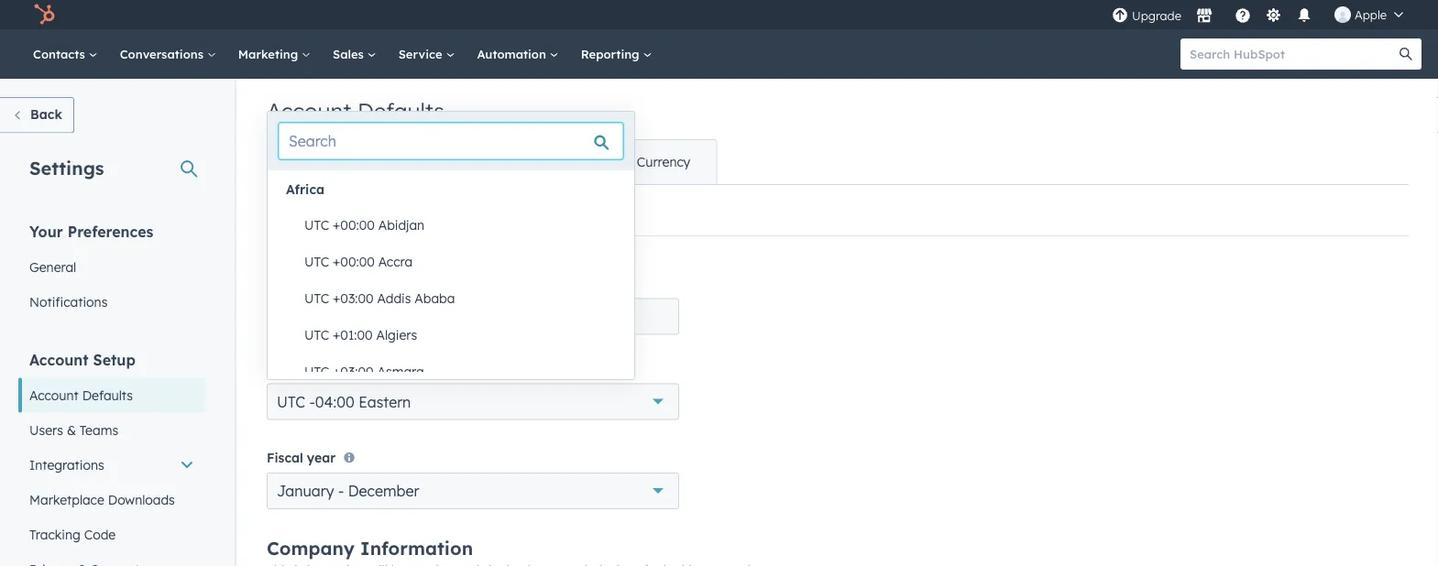 Task type: locate. For each thing, give the bounding box(es) containing it.
utc +03:00 asmara button
[[286, 354, 634, 391]]

utc for utc +00:00 abidjan
[[304, 217, 329, 233]]

company
[[267, 537, 355, 560]]

marketplace
[[29, 492, 104, 508]]

1 horizontal spatial general
[[293, 154, 343, 170]]

utc up zone
[[304, 327, 329, 343]]

service
[[399, 46, 446, 61]]

utc inside dropdown button
[[277, 393, 305, 411]]

-
[[309, 393, 315, 411], [338, 482, 344, 501]]

04:00
[[315, 393, 355, 411]]

- for 04:00
[[309, 393, 315, 411]]

1 +03:00 from the top
[[333, 291, 374, 307]]

notifications
[[29, 294, 108, 310]]

ababa
[[415, 291, 455, 307]]

+00:00 up utc +00:00 accra
[[333, 217, 375, 233]]

account up users
[[29, 387, 79, 403]]

account defaults down account setup
[[29, 387, 133, 403]]

will
[[358, 202, 377, 218]]

account left setup
[[29, 351, 89, 369]]

code
[[84, 527, 116, 543]]

user defaults link
[[476, 140, 610, 184]]

utc inside button
[[304, 254, 329, 270]]

utc for utc -04:00 eastern
[[277, 393, 305, 411]]

utc down time zone on the left bottom of the page
[[277, 393, 305, 411]]

+00:00 for abidjan
[[333, 217, 375, 233]]

utc for utc +03:00 asmara
[[304, 364, 329, 380]]

0 horizontal spatial account defaults
[[29, 387, 133, 403]]

2 +03:00 from the top
[[333, 364, 374, 380]]

account defaults inside account setup element
[[29, 387, 133, 403]]

these
[[267, 202, 302, 218]]

account.
[[525, 202, 577, 218]]

utc right time on the bottom left of the page
[[304, 364, 329, 380]]

- inside dropdown button
[[309, 393, 315, 411]]

fiscal
[[267, 450, 303, 466]]

utc up account name
[[304, 254, 329, 270]]

sales
[[333, 46, 367, 61]]

settings
[[29, 156, 104, 179]]

0 vertical spatial +00:00
[[333, 217, 375, 233]]

reporting
[[581, 46, 643, 61]]

+03:00 up utc -04:00 eastern at the bottom of page
[[333, 364, 374, 380]]

defaults up branding
[[357, 97, 444, 125]]

+03:00 up +01:00
[[333, 291, 374, 307]]

general
[[293, 154, 343, 170], [29, 259, 76, 275]]

integrations
[[29, 457, 104, 473]]

&
[[67, 422, 76, 438]]

service link
[[388, 29, 466, 79]]

- inside popup button
[[338, 482, 344, 501]]

None field
[[268, 112, 634, 567]]

+00:00
[[333, 217, 375, 233], [333, 254, 375, 270]]

january - december button
[[267, 473, 679, 510]]

1 vertical spatial defaults
[[534, 154, 585, 170]]

utc right "these"
[[304, 217, 329, 233]]

account defaults down sales 'link'
[[267, 97, 444, 125]]

user
[[503, 154, 531, 170]]

account name
[[267, 275, 357, 291]]

0 horizontal spatial general
[[29, 259, 76, 275]]

notifications image
[[1296, 8, 1313, 25]]

general link for preferences
[[18, 250, 205, 285]]

contacts
[[33, 46, 89, 61]]

2 +00:00 from the top
[[333, 254, 375, 270]]

+00:00 for accra
[[333, 254, 375, 270]]

search image
[[1400, 48, 1413, 61]]

asmara
[[377, 364, 424, 380]]

december
[[348, 482, 419, 501]]

1 horizontal spatial general link
[[268, 140, 369, 184]]

general link up defaults on the top left of page
[[268, 140, 369, 184]]

utc
[[304, 217, 329, 233], [304, 254, 329, 270], [304, 291, 329, 307], [304, 327, 329, 343], [304, 364, 329, 380], [277, 393, 305, 411]]

general down your
[[29, 259, 76, 275]]

contacts link
[[22, 29, 109, 79]]

utc +01:00 algiers button
[[286, 317, 634, 354]]

0 horizontal spatial -
[[309, 393, 315, 411]]

utc -04:00 eastern
[[277, 393, 411, 411]]

general inside your preferences element
[[29, 259, 76, 275]]

back link
[[0, 97, 74, 133]]

0 vertical spatial general link
[[268, 140, 369, 184]]

utc down utc +00:00 accra
[[304, 291, 329, 307]]

- down zone
[[309, 393, 315, 411]]

general inside navigation
[[293, 154, 343, 170]]

general link
[[268, 140, 369, 184], [18, 250, 205, 285]]

hubspot image
[[33, 4, 55, 26]]

branding link
[[369, 140, 476, 184]]

2 vertical spatial defaults
[[82, 387, 133, 403]]

1 vertical spatial general link
[[18, 250, 205, 285]]

tracking
[[29, 527, 80, 543]]

+00:00 inside utc +00:00 abidjan button
[[333, 217, 375, 233]]

defaults
[[357, 97, 444, 125], [534, 154, 585, 170], [82, 387, 133, 403]]

1 vertical spatial -
[[338, 482, 344, 501]]

0 vertical spatial -
[[309, 393, 315, 411]]

1 vertical spatial general
[[29, 259, 76, 275]]

marketplace downloads
[[29, 492, 175, 508]]

1 horizontal spatial account defaults
[[267, 97, 444, 125]]

users
[[29, 422, 63, 438]]

integrations button
[[18, 448, 205, 483]]

account
[[267, 97, 351, 125], [267, 275, 318, 291], [29, 351, 89, 369], [29, 387, 79, 403]]

1 horizontal spatial -
[[338, 482, 344, 501]]

menu
[[1110, 0, 1417, 29]]

defaults inside account setup element
[[82, 387, 133, 403]]

1 vertical spatial +00:00
[[333, 254, 375, 270]]

general up africa
[[293, 154, 343, 170]]

0 vertical spatial +03:00
[[333, 291, 374, 307]]

defaults right user
[[534, 154, 585, 170]]

+03:00 for asmara
[[333, 364, 374, 380]]

utc inside button
[[304, 217, 329, 233]]

currency link
[[610, 140, 716, 184]]

defaults up the users & teams link
[[82, 387, 133, 403]]

navigation
[[267, 139, 717, 185]]

1 horizontal spatial defaults
[[357, 97, 444, 125]]

name
[[322, 275, 357, 291]]

sales link
[[322, 29, 388, 79]]

january
[[277, 482, 334, 501]]

1 vertical spatial +03:00
[[333, 364, 374, 380]]

upgrade image
[[1112, 8, 1129, 24]]

Search search field
[[279, 123, 623, 160]]

2 horizontal spatial defaults
[[534, 154, 585, 170]]

- right january
[[338, 482, 344, 501]]

1 vertical spatial account defaults
[[29, 387, 133, 403]]

0 vertical spatial general
[[293, 154, 343, 170]]

utc inside 'button'
[[304, 327, 329, 343]]

defaults
[[305, 202, 354, 218]]

0 horizontal spatial general link
[[18, 250, 205, 285]]

+03:00
[[333, 291, 374, 307], [333, 364, 374, 380]]

utc +03:00 addis ababa button
[[286, 281, 634, 317]]

general for account
[[293, 154, 343, 170]]

+00:00 up name
[[333, 254, 375, 270]]

0 horizontal spatial defaults
[[82, 387, 133, 403]]

tracking code
[[29, 527, 116, 543]]

account defaults
[[267, 97, 444, 125], [29, 387, 133, 403]]

+03:00 for addis
[[333, 291, 374, 307]]

1 +00:00 from the top
[[333, 217, 375, 233]]

january - december
[[277, 482, 419, 501]]

general link down preferences
[[18, 250, 205, 285]]

+00:00 inside utc +00:00 accra button
[[333, 254, 375, 270]]

automation
[[477, 46, 550, 61]]

time
[[267, 361, 298, 377]]

account setup
[[29, 351, 136, 369]]

algiers
[[376, 327, 417, 343]]

utc +00:00 accra
[[304, 254, 413, 270]]

africa list box
[[268, 207, 634, 567]]

notifications button
[[1289, 0, 1320, 29]]



Task type: describe. For each thing, give the bounding box(es) containing it.
help button
[[1228, 0, 1259, 29]]

to
[[448, 202, 461, 218]]

utc +01:00 algiers
[[304, 327, 417, 343]]

currency
[[637, 154, 691, 170]]

tracking code link
[[18, 518, 205, 552]]

abidjan
[[378, 217, 425, 233]]

company information
[[267, 537, 473, 560]]

your preferences
[[29, 222, 154, 241]]

applied
[[399, 202, 445, 218]]

none field containing africa
[[268, 112, 634, 567]]

the
[[464, 202, 484, 218]]

time zone
[[267, 361, 331, 377]]

utc +00:00 abidjan
[[304, 217, 425, 233]]

marketplaces button
[[1186, 0, 1224, 29]]

users & teams link
[[18, 413, 205, 448]]

- for december
[[338, 482, 344, 501]]

marketing
[[238, 46, 302, 61]]

utc for utc +03:00 addis ababa
[[304, 291, 329, 307]]

conversations
[[120, 46, 207, 61]]

utc -04:00 eastern button
[[267, 384, 679, 421]]

settings link
[[1263, 5, 1285, 24]]

user defaults
[[503, 154, 585, 170]]

marketing link
[[227, 29, 322, 79]]

settings image
[[1266, 8, 1282, 24]]

year
[[307, 450, 336, 466]]

these defaults will be applied to the entire account.
[[267, 202, 577, 218]]

navigation containing general
[[267, 139, 717, 185]]

notifications link
[[18, 285, 205, 320]]

general link for defaults
[[268, 140, 369, 184]]

africa
[[286, 182, 325, 198]]

help image
[[1235, 8, 1252, 25]]

accra
[[378, 254, 413, 270]]

defaults for account defaults link
[[82, 387, 133, 403]]

general for your
[[29, 259, 76, 275]]

menu containing apple
[[1110, 0, 1417, 29]]

utc +00:00 accra button
[[286, 244, 634, 281]]

entire
[[487, 202, 522, 218]]

zone
[[302, 361, 331, 377]]

eastern
[[359, 393, 411, 411]]

upgrade
[[1132, 8, 1182, 23]]

account left name
[[267, 275, 318, 291]]

be
[[381, 202, 396, 218]]

teams
[[80, 422, 118, 438]]

addis
[[377, 291, 411, 307]]

utc for utc +00:00 accra
[[304, 254, 329, 270]]

apple
[[1355, 7, 1387, 22]]

utc +03:00 addis ababa
[[304, 291, 455, 307]]

your preferences element
[[18, 221, 205, 320]]

apple button
[[1324, 0, 1415, 29]]

branding
[[395, 154, 450, 170]]

marketplaces image
[[1197, 8, 1213, 25]]

setup
[[93, 351, 136, 369]]

downloads
[[108, 492, 175, 508]]

account defaults link
[[18, 378, 205, 413]]

automation link
[[466, 29, 570, 79]]

your
[[29, 222, 63, 241]]

utc +03:00 asmara
[[304, 364, 424, 380]]

conversations link
[[109, 29, 227, 79]]

0 vertical spatial account defaults
[[267, 97, 444, 125]]

bob builder image
[[1335, 6, 1351, 23]]

search button
[[1391, 39, 1422, 70]]

reporting link
[[570, 29, 663, 79]]

information
[[360, 537, 473, 560]]

defaults for user defaults link
[[534, 154, 585, 170]]

hubspot link
[[22, 4, 69, 26]]

back
[[30, 106, 62, 122]]

Account name text field
[[267, 298, 679, 335]]

marketplace downloads link
[[18, 483, 205, 518]]

Search HubSpot search field
[[1181, 39, 1406, 70]]

fiscal year
[[267, 450, 336, 466]]

account setup element
[[18, 350, 205, 567]]

utc +00:00 abidjan button
[[286, 207, 634, 244]]

utc for utc +01:00 algiers
[[304, 327, 329, 343]]

+01:00
[[333, 327, 373, 343]]

0 vertical spatial defaults
[[357, 97, 444, 125]]

account down marketing link
[[267, 97, 351, 125]]

users & teams
[[29, 422, 118, 438]]



Task type: vqa. For each thing, say whether or not it's contained in the screenshot.
the Views
no



